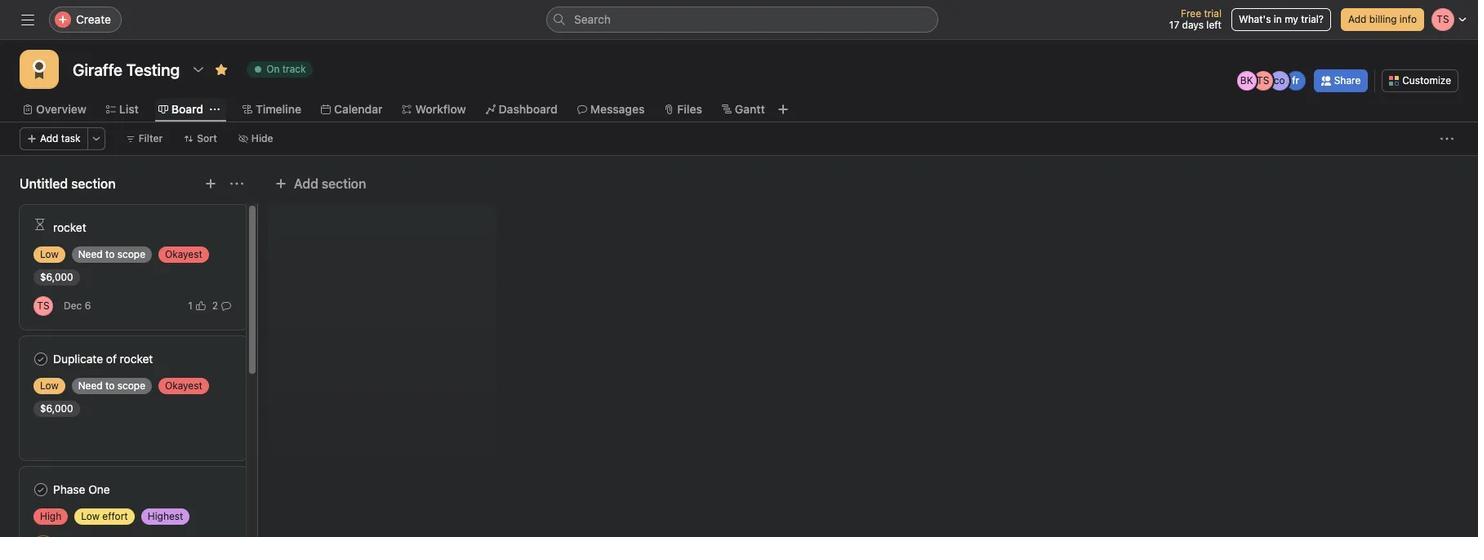 Task type: locate. For each thing, give the bounding box(es) containing it.
on
[[266, 63, 280, 75]]

trial?
[[1301, 13, 1324, 25]]

more actions image right the task
[[91, 134, 101, 144]]

calendar link
[[321, 100, 383, 118]]

messages link
[[577, 100, 645, 118]]

2 scope from the top
[[117, 380, 145, 392]]

low effort
[[81, 511, 128, 523]]

expand sidebar image
[[21, 13, 34, 26]]

$6,000 for rocket
[[40, 271, 73, 283]]

1 vertical spatial need to scope
[[78, 380, 145, 392]]

1 vertical spatial $6,000
[[40, 403, 73, 415]]

1 vertical spatial ts
[[37, 299, 50, 312]]

dashboard link
[[486, 100, 558, 118]]

6
[[85, 300, 91, 312]]

0 vertical spatial rocket
[[53, 221, 86, 234]]

scope for rocket
[[117, 248, 145, 261]]

task
[[61, 132, 81, 145]]

scope
[[117, 248, 145, 261], [117, 380, 145, 392]]

okayest down the 1
[[165, 380, 202, 392]]

0 vertical spatial need to scope
[[78, 248, 145, 261]]

1 $6,000 from the top
[[40, 271, 73, 283]]

2 need to scope from the top
[[78, 380, 145, 392]]

okayest
[[165, 248, 202, 261], [165, 380, 202, 392]]

high
[[40, 511, 61, 523]]

1 vertical spatial to
[[105, 380, 115, 392]]

0 vertical spatial to
[[105, 248, 115, 261]]

add for add section
[[294, 176, 318, 191]]

need up 6
[[78, 248, 103, 261]]

on track button
[[239, 58, 320, 81]]

1 need to scope from the top
[[78, 248, 145, 261]]

bk
[[1241, 74, 1253, 87]]

0 vertical spatial low
[[40, 248, 59, 261]]

to
[[105, 248, 115, 261], [105, 380, 115, 392]]

need to scope up 6
[[78, 248, 145, 261]]

add tab image
[[777, 103, 790, 116]]

of
[[106, 352, 117, 366]]

low
[[40, 248, 59, 261], [40, 380, 59, 392], [81, 511, 100, 523]]

add billing info
[[1349, 13, 1417, 25]]

2 button
[[209, 298, 234, 314]]

duplicate of rocket
[[53, 352, 153, 366]]

2 vertical spatial add
[[294, 176, 318, 191]]

share
[[1334, 74, 1361, 87]]

0 vertical spatial need
[[78, 248, 103, 261]]

add left section on the top left of the page
[[294, 176, 318, 191]]

more actions image
[[1441, 132, 1454, 145], [91, 134, 101, 144]]

None text field
[[69, 55, 184, 84]]

add for add billing info
[[1349, 13, 1367, 25]]

1 vertical spatial need
[[78, 380, 103, 392]]

Completed checkbox
[[31, 350, 51, 369]]

2 need from the top
[[78, 380, 103, 392]]

rocket
[[53, 221, 86, 234], [120, 352, 153, 366]]

add inside button
[[40, 132, 58, 145]]

low left effort
[[81, 511, 100, 523]]

completed image
[[31, 480, 51, 500]]

2 okayest from the top
[[165, 380, 202, 392]]

$6,000 down completed option on the left bottom of the page
[[40, 403, 73, 415]]

2 horizontal spatial add
[[1349, 13, 1367, 25]]

on track
[[266, 63, 306, 75]]

1 vertical spatial scope
[[117, 380, 145, 392]]

rocket right the of
[[120, 352, 153, 366]]

okayest up the 1
[[165, 248, 202, 261]]

ribbon image
[[29, 60, 49, 79]]

trial
[[1204, 7, 1222, 20]]

1 okayest from the top
[[165, 248, 202, 261]]

dec
[[64, 300, 82, 312]]

track
[[282, 63, 306, 75]]

low for duplicate of rocket
[[40, 380, 59, 392]]

0 horizontal spatial rocket
[[53, 221, 86, 234]]

1 vertical spatial low
[[40, 380, 59, 392]]

need to scope down the of
[[78, 380, 145, 392]]

2
[[212, 299, 218, 312]]

1 scope from the top
[[117, 248, 145, 261]]

low down completed option on the left bottom of the page
[[40, 380, 59, 392]]

add
[[1349, 13, 1367, 25], [40, 132, 58, 145], [294, 176, 318, 191]]

1 vertical spatial okayest
[[165, 380, 202, 392]]

left
[[1207, 19, 1222, 31]]

1 horizontal spatial more actions image
[[1441, 132, 1454, 145]]

2 $6,000 from the top
[[40, 403, 73, 415]]

messages
[[590, 102, 645, 116]]

ts left dec
[[37, 299, 50, 312]]

dec 6 button
[[64, 300, 91, 312]]

1 vertical spatial add
[[40, 132, 58, 145]]

need to scope
[[78, 248, 145, 261], [78, 380, 145, 392]]

more actions image down customize
[[1441, 132, 1454, 145]]

1
[[188, 299, 193, 312]]

0 vertical spatial $6,000
[[40, 271, 73, 283]]

add section
[[294, 176, 366, 191]]

$6,000
[[40, 271, 73, 283], [40, 403, 73, 415]]

1 need from the top
[[78, 248, 103, 261]]

0 horizontal spatial more actions image
[[91, 134, 101, 144]]

create
[[76, 12, 111, 26]]

2 to from the top
[[105, 380, 115, 392]]

0 vertical spatial ts
[[1257, 74, 1270, 87]]

1 horizontal spatial add
[[294, 176, 318, 191]]

files link
[[664, 100, 702, 118]]

hide button
[[231, 127, 281, 150]]

1 horizontal spatial rocket
[[120, 352, 153, 366]]

low for rocket
[[40, 248, 59, 261]]

filter button
[[118, 127, 170, 150]]

add left the task
[[40, 132, 58, 145]]

ts
[[1257, 74, 1270, 87], [37, 299, 50, 312]]

need down the duplicate
[[78, 380, 103, 392]]

rocket right dependencies image
[[53, 221, 86, 234]]

timeline link
[[243, 100, 301, 118]]

1 to from the top
[[105, 248, 115, 261]]

tab actions image
[[210, 105, 220, 114]]

0 vertical spatial okayest
[[165, 248, 202, 261]]

completed image
[[31, 350, 51, 369]]

what's
[[1239, 13, 1271, 25]]

ts right bk
[[1257, 74, 1270, 87]]

need
[[78, 248, 103, 261], [78, 380, 103, 392]]

free trial 17 days left
[[1170, 7, 1222, 31]]

$6,000 up ts button
[[40, 271, 73, 283]]

0 horizontal spatial ts
[[37, 299, 50, 312]]

low down dependencies image
[[40, 248, 59, 261]]

add left billing
[[1349, 13, 1367, 25]]

0 horizontal spatial add
[[40, 132, 58, 145]]

workflow link
[[402, 100, 466, 118]]

0 vertical spatial scope
[[117, 248, 145, 261]]

search list box
[[546, 7, 939, 33]]

ts inside button
[[37, 299, 50, 312]]

0 vertical spatial add
[[1349, 13, 1367, 25]]



Task type: describe. For each thing, give the bounding box(es) containing it.
info
[[1400, 13, 1417, 25]]

effort
[[102, 511, 128, 523]]

highest
[[148, 511, 183, 523]]

overview
[[36, 102, 86, 116]]

calendar
[[334, 102, 383, 116]]

hide
[[251, 132, 273, 145]]

one
[[88, 483, 110, 497]]

okayest for duplicate of rocket
[[165, 380, 202, 392]]

overview link
[[23, 100, 86, 118]]

what's in my trial?
[[1239, 13, 1324, 25]]

add billing info button
[[1341, 8, 1425, 31]]

gantt link
[[722, 100, 765, 118]]

sort button
[[177, 127, 224, 150]]

billing
[[1370, 13, 1397, 25]]

section
[[322, 176, 366, 191]]

okayest for rocket
[[165, 248, 202, 261]]

scope for duplicate of rocket
[[117, 380, 145, 392]]

remove from starred image
[[215, 63, 228, 76]]

free
[[1181, 7, 1202, 20]]

1 vertical spatial rocket
[[120, 352, 153, 366]]

add for add task
[[40, 132, 58, 145]]

2 vertical spatial low
[[81, 511, 100, 523]]

customize button
[[1382, 69, 1459, 92]]

what's in my trial? button
[[1232, 8, 1331, 31]]

dec 6
[[64, 300, 91, 312]]

share button
[[1314, 69, 1368, 92]]

duplicate
[[53, 352, 103, 366]]

board
[[171, 102, 203, 116]]

gantt
[[735, 102, 765, 116]]

add task button
[[20, 127, 88, 150]]

search
[[574, 12, 611, 26]]

in
[[1274, 13, 1282, 25]]

list link
[[106, 100, 139, 118]]

workflow
[[415, 102, 466, 116]]

phase
[[53, 483, 85, 497]]

add task
[[40, 132, 81, 145]]

list
[[119, 102, 139, 116]]

$6,000 for duplicate of rocket
[[40, 403, 73, 415]]

files
[[677, 102, 702, 116]]

ts button
[[33, 296, 53, 316]]

days
[[1182, 19, 1204, 31]]

to for duplicate of rocket
[[105, 380, 115, 392]]

co
[[1274, 74, 1285, 87]]

customize
[[1403, 74, 1451, 87]]

search button
[[546, 7, 939, 33]]

Completed checkbox
[[31, 480, 51, 500]]

need to scope for duplicate of rocket
[[78, 380, 145, 392]]

dashboard
[[499, 102, 558, 116]]

1 button
[[185, 298, 209, 314]]

add task image
[[204, 177, 217, 190]]

fr
[[1292, 74, 1300, 87]]

to for rocket
[[105, 248, 115, 261]]

untitled section
[[20, 176, 116, 191]]

17
[[1170, 19, 1180, 31]]

need to scope for rocket
[[78, 248, 145, 261]]

dependencies image
[[33, 218, 47, 231]]

sort
[[197, 132, 217, 145]]

add section button
[[268, 169, 373, 198]]

phase one
[[53, 483, 110, 497]]

board link
[[158, 100, 203, 118]]

my
[[1285, 13, 1299, 25]]

more section actions image
[[230, 177, 243, 190]]

filter
[[139, 132, 163, 145]]

create button
[[49, 7, 122, 33]]

need for rocket
[[78, 248, 103, 261]]

1 horizontal spatial ts
[[1257, 74, 1270, 87]]

need for duplicate of rocket
[[78, 380, 103, 392]]

show options image
[[192, 63, 205, 76]]

timeline
[[256, 102, 301, 116]]



Task type: vqa. For each thing, say whether or not it's contained in the screenshot.
THE FR
yes



